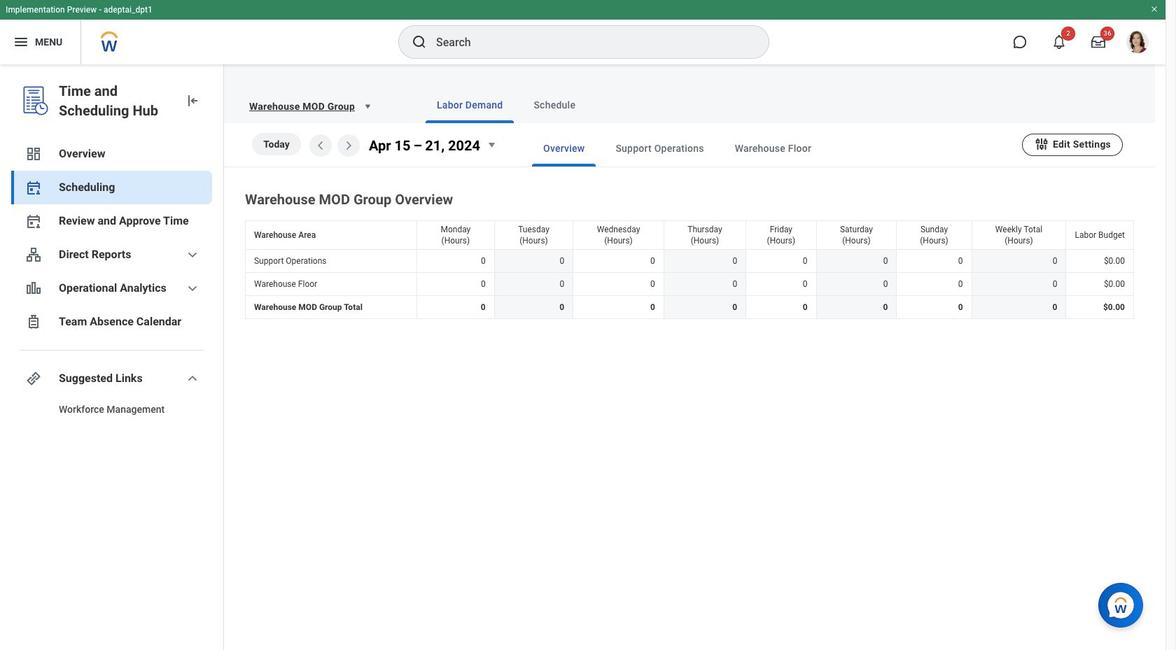 Task type: describe. For each thing, give the bounding box(es) containing it.
configure image
[[1034, 136, 1050, 152]]

chevron right small image
[[340, 137, 357, 154]]

navigation pane region
[[0, 64, 224, 651]]

1 vertical spatial tab list
[[504, 130, 1023, 167]]

chevron down small image for chart icon
[[184, 280, 201, 297]]

2 calendar user solid image from the top
[[25, 213, 42, 230]]

0 vertical spatial tab list
[[398, 87, 1139, 123]]

task timeoff image
[[25, 314, 42, 331]]

caret down small image
[[361, 99, 375, 113]]

transformation import image
[[184, 92, 201, 109]]



Task type: vqa. For each thing, say whether or not it's contained in the screenshot.
chevron down small image corresponding to link "image"
yes



Task type: locate. For each thing, give the bounding box(es) containing it.
inbox large image
[[1092, 35, 1106, 49]]

link image
[[25, 370, 42, 387]]

caret down small image
[[483, 137, 500, 153]]

view team image
[[25, 247, 42, 263]]

1 chevron down small image from the top
[[184, 247, 201, 263]]

banner
[[0, 0, 1166, 64]]

time and scheduling hub element
[[59, 81, 173, 120]]

dashboard image
[[25, 146, 42, 162]]

chart image
[[25, 280, 42, 297]]

calendar user solid image down dashboard icon on the top
[[25, 179, 42, 196]]

justify image
[[13, 34, 29, 50]]

chevron down small image
[[184, 370, 201, 387]]

0 vertical spatial chevron down small image
[[184, 247, 201, 263]]

calendar user solid image up view team icon
[[25, 213, 42, 230]]

chevron down small image
[[184, 247, 201, 263], [184, 280, 201, 297]]

calendar user solid image
[[25, 179, 42, 196], [25, 213, 42, 230]]

1 vertical spatial chevron down small image
[[184, 280, 201, 297]]

search image
[[411, 34, 428, 50]]

2 chevron down small image from the top
[[184, 280, 201, 297]]

0 vertical spatial calendar user solid image
[[25, 179, 42, 196]]

1 vertical spatial calendar user solid image
[[25, 213, 42, 230]]

tab list
[[398, 87, 1139, 123], [504, 130, 1023, 167]]

close environment banner image
[[1151, 5, 1159, 13]]

notifications large image
[[1053, 35, 1067, 49]]

profile logan mcneil image
[[1127, 31, 1149, 56]]

Search Workday  search field
[[436, 27, 740, 57]]

chevron down small image for view team icon
[[184, 247, 201, 263]]

chevron left small image
[[312, 137, 329, 154]]

1 calendar user solid image from the top
[[25, 179, 42, 196]]

tab panel
[[224, 123, 1156, 322]]



